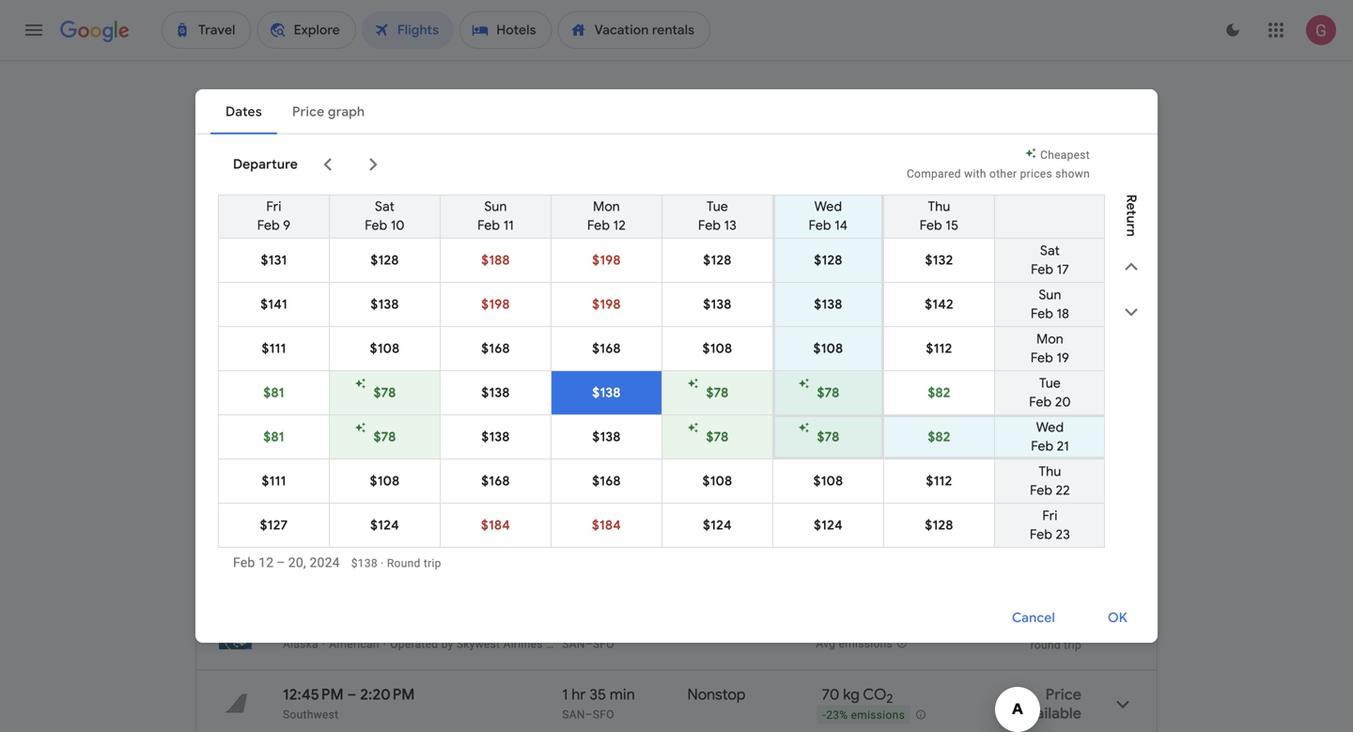 Task type: describe. For each thing, give the bounding box(es) containing it.
southwest
[[283, 708, 339, 722]]

-20% emissions
[[817, 497, 900, 511]]

wed inside "sat feb 17 sun feb 18 mon feb 19 tue feb 20 wed feb 21 thu feb 22 fri feb 23"
[[1037, 419, 1064, 436]]

emissions button
[[744, 188, 849, 218]]

2 $184 button from the left
[[552, 504, 662, 547]]

13
[[724, 217, 737, 234]]

1 $124 from the left
[[371, 517, 399, 534]]

times
[[668, 195, 705, 212]]

min for 1 hr 41 min – sfo
[[608, 403, 633, 423]]

leaves san diego international airport - terminal 1 at 11:45 am on monday, february 12 and arrives at san francisco international airport at 1:26 pm on monday, february 12. element
[[283, 544, 411, 564]]

sort
[[1079, 353, 1106, 370]]

$198 button up +
[[552, 283, 662, 326]]

$127 button
[[219, 504, 329, 547]]

Departure time: 9:15 AM. text field
[[283, 403, 336, 423]]

best
[[196, 327, 235, 351]]

1 vertical spatial feb 12 – 20, 2024
[[233, 555, 340, 571]]

feb inside mon feb 12
[[588, 217, 610, 234]]

airlines button
[[395, 188, 485, 218]]

mon inside mon feb 12
[[593, 198, 620, 215]]

11:45 am
[[283, 544, 343, 564]]

– inside 1 hr 35 min san – sfo
[[585, 708, 593, 722]]

$138 round trip for 1 hr 41 min
[[1031, 403, 1082, 440]]

1 vertical spatial 12 – 20,
[[259, 555, 306, 571]]

3 $124 button from the left
[[774, 504, 884, 547]]

$112 for second $112 button from the top of the page
[[927, 473, 953, 490]]

prices
[[439, 356, 472, 369]]

all
[[231, 195, 247, 212]]

Departure time: 10:20 AM. text field
[[283, 474, 347, 493]]

feb inside 'wed feb 14'
[[809, 217, 832, 234]]

46
[[590, 474, 607, 493]]

charges
[[738, 356, 780, 369]]

$112 for second $112 button from the bottom of the page
[[927, 340, 953, 357]]

mon feb 12
[[588, 198, 626, 234]]

sfo inside 1 hr 46 min san – sfo
[[593, 497, 615, 510]]

3 $124 from the left
[[814, 517, 843, 534]]

wed feb 14
[[809, 198, 848, 234]]

find the best price region
[[196, 264, 1158, 313]]

2 138 us dollars text field from the top
[[1050, 544, 1082, 564]]

sun inside "sat feb 17 sun feb 18 mon feb 19 tue feb 20 wed feb 21 thu feb 22 fri feb 23"
[[1039, 287, 1062, 304]]

12:45 pm – 2:20 pm southwest
[[283, 685, 415, 722]]

2 $112 button from the top
[[885, 460, 995, 503]]

2024 inside find the best price region
[[412, 274, 443, 291]]

trip left ok button
[[1064, 639, 1082, 652]]

avg emissions button
[[811, 615, 908, 655]]

1 button
[[328, 86, 404, 120]]

san – sfo
[[562, 638, 615, 651]]

leaves san diego international airport - terminal 1 at 9:15 am on monday, february 12 and arrives at san francisco international airport at 10:56 am on monday, february 12. element
[[283, 403, 416, 423]]

22
[[1056, 482, 1071, 499]]

ok button
[[1086, 596, 1151, 641]]

– inside 1 hr 41 min – sfo
[[585, 426, 593, 439]]

 image down arrival time: 10:56 am. "text box"
[[383, 426, 387, 439]]

emissions down 70 kg co 2
[[851, 709, 905, 722]]

15
[[946, 217, 959, 234]]

$188 button
[[441, 239, 551, 282]]

required
[[516, 356, 560, 369]]

prices include required taxes + fees for 1 adult. optional charges and bag fees may apply. passenger assistance
[[439, 356, 1029, 369]]

1 $112 button from the top
[[885, 327, 995, 370]]

tue feb 13
[[699, 198, 737, 234]]

20%
[[821, 497, 842, 511]]

sat feb 17 sun feb 18 mon feb 19 tue feb 20 wed feb 21 thu feb 22 fri feb 23
[[1030, 243, 1071, 543]]

feb left 19
[[1031, 350, 1054, 367]]

min for 1 hr 35 min san – sfo
[[610, 685, 635, 705]]

co for 96 kg co 2 avg emissions
[[857, 403, 880, 423]]

feb inside sat feb 10
[[365, 217, 388, 234]]

2 skywest from the top
[[457, 567, 500, 581]]

1 $82 from the top
[[928, 385, 951, 401]]

$198 down 12
[[593, 252, 621, 269]]

none search field containing all filters
[[196, 86, 1158, 249]]

9:15 am
[[283, 403, 336, 423]]

passenger assistance button
[[913, 356, 1029, 369]]

convenience
[[341, 356, 407, 369]]

include
[[475, 356, 513, 369]]

Departure time: 12:45 PM. text field
[[283, 685, 344, 705]]

– inside 1 hr 46 min san – sfo
[[585, 497, 593, 510]]

1 fees from the left
[[604, 356, 627, 369]]

1 $82 button from the top
[[885, 371, 995, 415]]

2 operated by skywest airlines as alaska skywest from the top
[[390, 567, 646, 581]]

$198 button down 12
[[552, 239, 662, 282]]

sfo inside 1 hr 41 min – sfo
[[593, 426, 615, 439]]

compared with other prices shown
[[907, 167, 1091, 180]]

avg inside popup button
[[816, 638, 836, 651]]

best departing flights main content
[[196, 264, 1158, 732]]

alaska up the departure time: 12:45 pm. text box
[[283, 638, 319, 651]]

feb inside tue feb 13
[[699, 217, 721, 234]]

18
[[1057, 306, 1070, 322]]

nonstop flight. element for 1 hr 41 min
[[685, 403, 743, 425]]

best departing flights
[[196, 327, 384, 351]]

– left ·
[[346, 544, 356, 564]]

alaska down 11:45 am
[[283, 567, 319, 581]]

cancel button
[[990, 596, 1078, 641]]

departing
[[239, 327, 325, 351]]

kg for 73 kg co 2
[[836, 474, 853, 493]]

trip down 20
[[1064, 427, 1082, 440]]

duration button
[[1034, 188, 1131, 218]]

apply.
[[879, 356, 910, 369]]

Departure time: 11:45 AM. text field
[[283, 544, 343, 564]]

11
[[504, 217, 514, 234]]

sfo inside 1 hr 35 min san – sfo
[[593, 708, 615, 722]]

taxes
[[563, 356, 591, 369]]

operated by skywest airlines as alaska skywest for  icon below arrival time: 10:56 am. "text box"
[[390, 426, 646, 439]]

2 $82 button from the top
[[885, 417, 995, 457]]

date
[[937, 273, 967, 290]]

1 for 1 hr 41 min – sfo
[[562, 403, 568, 423]]

96 kg co
[[816, 544, 880, 564]]

round for san
[[1031, 639, 1061, 652]]

10:56 am
[[353, 403, 416, 423]]

2 $81 button from the top
[[219, 416, 329, 459]]

departure
[[233, 156, 298, 173]]

skywest for  icon below arrival time: 10:56 am. "text box"
[[601, 426, 646, 439]]

$188
[[482, 252, 510, 269]]

$132
[[926, 252, 954, 269]]

co for 96 kg co
[[857, 544, 880, 564]]

2 fees from the left
[[828, 356, 851, 369]]

price for price unavailable
[[1046, 685, 1082, 705]]

feb left 20
[[1030, 394, 1052, 411]]

$184 for first $184 button
[[481, 517, 510, 534]]

emissions inside avg emissions popup button
[[839, 638, 893, 651]]

airports
[[944, 195, 994, 212]]

cancel
[[1012, 610, 1056, 627]]

leaves san diego international airport - terminal 1 at 10:20 am on monday, february 12 and arrives at san francisco international airport at 12:06 pm on monday, february 12. element
[[283, 474, 425, 493]]

1 hr 41 min
[[562, 544, 633, 564]]

track prices
[[228, 274, 304, 291]]

nonstop flight. element for 1 hr 46 min
[[685, 474, 743, 496]]

2 american from the top
[[329, 567, 380, 581]]

Arrival time: 2:20 PM. text field
[[360, 685, 415, 705]]

scroll down image
[[1121, 301, 1143, 323]]

all filters button
[[196, 188, 301, 218]]

emissions inside 96 kg co 2 avg emissions
[[839, 426, 893, 439]]

price
[[289, 356, 315, 369]]

-23% emissions
[[823, 709, 905, 722]]

emissions
[[755, 195, 817, 212]]

r
[[1123, 195, 1140, 203]]

thu inside thu feb 15
[[928, 198, 951, 215]]

assistance
[[972, 356, 1029, 369]]

sat for 10
[[375, 198, 395, 215]]

sort by: button
[[1072, 345, 1158, 379]]

1 and from the left
[[318, 356, 338, 369]]

learn more about tracked prices image
[[308, 274, 325, 291]]

 image up 2:20 pm text field on the bottom left of the page
[[383, 638, 387, 651]]

$141 button
[[219, 283, 329, 326]]

Arrival time: 10:56 AM. text field
[[353, 403, 416, 423]]

passenger
[[913, 356, 969, 369]]

connecting airports button
[[857, 188, 1026, 218]]

$142 button
[[885, 283, 995, 326]]

feb inside thu feb 15
[[920, 217, 943, 234]]

Return text field
[[1012, 129, 1099, 180]]

2:20 pm
[[360, 685, 415, 705]]

1 vertical spatial 2024
[[310, 555, 340, 571]]

feb left the 22
[[1030, 482, 1053, 499]]

$184 for first $184 button from the right
[[592, 517, 621, 534]]

based
[[238, 356, 270, 369]]

11:45 am – 1:26 pm
[[283, 544, 411, 564]]

price graph
[[1068, 273, 1139, 290]]

american for  icon above 2:20 pm text field on the bottom left of the page
[[329, 638, 380, 651]]

9
[[283, 217, 291, 234]]

$198 down '$188'
[[482, 296, 510, 313]]

feb inside fri feb 9
[[257, 217, 280, 234]]

·
[[381, 557, 384, 570]]

r
[[1123, 224, 1140, 229]]

2 operated from the top
[[390, 567, 438, 581]]

date grid
[[937, 273, 995, 290]]

1 for 1 hr 35 min san – sfo
[[562, 685, 568, 705]]

- for 73
[[817, 497, 821, 511]]

Departure text field
[[854, 129, 940, 180]]

2 138 us dollars text field from the top
[[1050, 615, 1082, 634]]

optional
[[690, 356, 735, 369]]

fri inside "sat feb 17 sun feb 18 mon feb 19 tue feb 20 wed feb 21 thu feb 22 fri feb 23"
[[1043, 508, 1058, 525]]

mon inside "sat feb 17 sun feb 18 mon feb 19 tue feb 20 wed feb 21 thu feb 22 fri feb 23"
[[1037, 331, 1064, 348]]

alaska down departure time: 9:15 am. text box
[[283, 426, 319, 439]]

grid
[[970, 273, 995, 290]]

Arrival time: 12:06 PM. text field
[[363, 474, 425, 493]]

fri feb 9
[[257, 198, 291, 234]]

any
[[525, 274, 550, 291]]

41 for 1 hr 41 min – sfo
[[590, 403, 604, 423]]

– right departure time: 9:15 am. text box
[[340, 403, 349, 423]]

on
[[273, 356, 286, 369]]

2 $82 from the top
[[928, 429, 951, 446]]

feb left 18
[[1031, 306, 1054, 322]]

$198 up +
[[593, 296, 621, 313]]

min for 1 hr 46 min san – sfo
[[611, 474, 636, 493]]

70
[[822, 685, 840, 705]]

3 sfo from the top
[[593, 638, 615, 651]]

alaska down 1 hr 41 min in the bottom of the page
[[562, 567, 597, 581]]

filters
[[250, 195, 286, 212]]

round
[[387, 557, 421, 570]]

1:26 pm
[[359, 544, 411, 564]]



Task type: vqa. For each thing, say whether or not it's contained in the screenshot.
23 on the right bottom of the page
yes



Task type: locate. For each thing, give the bounding box(es) containing it.
$128 button
[[330, 239, 440, 282], [663, 239, 773, 282], [776, 239, 882, 282], [885, 504, 995, 547]]

$82 button
[[885, 371, 995, 415], [885, 417, 995, 457]]

operated up 2:20 pm text field on the bottom left of the page
[[390, 638, 438, 651]]

as
[[546, 426, 559, 439], [546, 567, 559, 581], [546, 638, 559, 651]]

skywest up total duration 1 hr 46 min. element at the bottom of page
[[601, 426, 646, 439]]

hr for 1 hr 41 min
[[572, 544, 586, 564]]

prices up $141
[[265, 274, 304, 291]]

1 $184 from the left
[[481, 517, 510, 534]]

$81
[[264, 385, 284, 401], [264, 429, 284, 446]]

1 horizontal spatial $124 button
[[663, 504, 773, 547]]

tue inside tue feb 13
[[707, 198, 729, 215]]

1 horizontal spatial sat
[[1041, 243, 1060, 259]]

min down the for
[[608, 403, 633, 423]]

1 vertical spatial as
[[546, 567, 559, 581]]

round down 20
[[1031, 427, 1061, 440]]

0 vertical spatial avg
[[816, 426, 836, 439]]

0 vertical spatial -
[[817, 497, 821, 511]]

0 vertical spatial 138 us dollars text field
[[1050, 474, 1082, 493]]

1 vertical spatial tue
[[1040, 375, 1061, 392]]

nonstop flight. element
[[685, 403, 743, 425], [685, 474, 743, 496], [685, 544, 743, 566], [688, 685, 746, 707]]

0 horizontal spatial prices
[[265, 274, 304, 291]]

0 vertical spatial $82
[[928, 385, 951, 401]]

prices right other
[[1021, 167, 1053, 180]]

0 vertical spatial feb 12 – 20, 2024
[[336, 274, 443, 291]]

feb left the 11
[[478, 217, 500, 234]]

138 us dollars text field up the round trip
[[1050, 474, 1082, 493]]

co inside 96 kg co 2 avg emissions
[[857, 403, 880, 423]]

70 kg co 2
[[822, 685, 894, 707]]

unavailable
[[1003, 704, 1082, 723]]

american down the leaves san diego international airport - terminal 1 at 11:45 am on monday, february 12 and arrives at san francisco international airport at 1:26 pm on monday, february 12. element
[[329, 567, 380, 581]]

wed up 14
[[815, 198, 843, 215]]

1 vertical spatial $82 button
[[885, 417, 995, 457]]

$132 button
[[885, 239, 995, 282]]

$138 round trip for san
[[1031, 615, 1082, 652]]

0 vertical spatial sun
[[485, 198, 507, 215]]

price inside the price unavailable
[[1046, 685, 1082, 705]]

0 vertical spatial 2024
[[412, 274, 443, 291]]

0 vertical spatial thu
[[928, 198, 951, 215]]

1 vertical spatial 138 us dollars text field
[[1050, 615, 1082, 634]]

feb inside sun feb 11
[[478, 217, 500, 234]]

ok
[[1108, 610, 1128, 627]]

1 vertical spatial operated
[[390, 567, 438, 581]]

41
[[590, 403, 604, 423], [590, 544, 604, 564]]

1 41 from the top
[[590, 403, 604, 423]]

1 inside 1 hr 35 min san – sfo
[[562, 685, 568, 705]]

price for price
[[585, 195, 617, 212]]

mon
[[593, 198, 620, 215], [1037, 331, 1064, 348]]

1 san from the top
[[562, 497, 585, 510]]

1 $184 button from the left
[[441, 504, 551, 547]]

1 $138 round trip from the top
[[1031, 403, 1082, 440]]

3 hr from the top
[[572, 544, 586, 564]]

trip right round
[[424, 557, 442, 570]]

1 vertical spatial 96
[[816, 544, 833, 564]]

0 vertical spatial total duration 1 hr 41 min. element
[[562, 403, 685, 425]]

0 vertical spatial 138 us dollars text field
[[1050, 403, 1082, 423]]

for
[[630, 356, 645, 369]]

price down the cancel button
[[1046, 685, 1082, 705]]

0 vertical spatial price
[[585, 195, 617, 212]]

co up -20% emissions
[[856, 474, 880, 493]]

- for 70
[[823, 709, 827, 722]]

1 vertical spatial $82
[[928, 429, 951, 446]]

flights
[[329, 327, 384, 351]]

1 vertical spatial price
[[1068, 273, 1100, 290]]

1 vertical spatial wed
[[1037, 419, 1064, 436]]

feb 12 – 20, 2024 down 10
[[336, 274, 443, 291]]

by for  icon above 2:20 pm text field on the bottom left of the page
[[442, 638, 454, 651]]

0 vertical spatial $138 round trip
[[1031, 403, 1082, 440]]

1 96 from the top
[[816, 403, 833, 423]]

0 horizontal spatial fri
[[266, 198, 282, 215]]

and right price
[[318, 356, 338, 369]]

compared
[[907, 167, 962, 180]]

0 vertical spatial $111 button
[[219, 327, 329, 370]]

$138 round trip up this price for this flight doesn't include overhead bin access. if you need a carry-on bag, use the bags filter to update prices. image
[[1031, 403, 1082, 440]]

connecting airports
[[868, 195, 994, 212]]

1 $81 button from the top
[[219, 371, 329, 415]]

airlines inside popup button
[[406, 195, 453, 212]]

as for  icon below arrival time: 10:56 am. "text box"
[[546, 426, 559, 439]]

1 horizontal spatial $184
[[592, 517, 621, 534]]

$198 button
[[552, 239, 662, 282], [441, 283, 551, 326], [552, 283, 662, 326]]

1 sfo from the top
[[593, 426, 615, 439]]

min inside 1 hr 46 min san – sfo
[[611, 474, 636, 493]]

3 round from the top
[[1031, 639, 1061, 652]]

12:45 pm
[[283, 685, 344, 705]]

total duration 1 hr 41 min. element
[[562, 403, 685, 425], [562, 544, 685, 566]]

co for 73 kg co 2
[[856, 474, 880, 493]]

2 sfo from the top
[[593, 497, 615, 510]]

0 horizontal spatial $184
[[481, 517, 510, 534]]

96 for 96 kg co 2 avg emissions
[[816, 403, 833, 423]]

1 operated from the top
[[390, 426, 438, 439]]

price unavailable
[[1003, 685, 1082, 723]]

0 horizontal spatial and
[[318, 356, 338, 369]]

2 by from the top
[[442, 567, 454, 581]]

feb left 23
[[1030, 526, 1053, 543]]

1
[[362, 95, 370, 111], [648, 356, 655, 369], [562, 403, 568, 423], [562, 474, 568, 493], [562, 544, 568, 564], [562, 685, 568, 705]]

0 vertical spatial by
[[442, 426, 454, 439]]

san down total duration 1 hr 35 min. element
[[562, 708, 585, 722]]

1 horizontal spatial thu
[[1039, 463, 1062, 480]]

1 horizontal spatial sun
[[1039, 287, 1062, 304]]

1 total duration 1 hr 41 min. element from the top
[[562, 403, 685, 425]]

min for 1 hr 41 min
[[608, 544, 633, 564]]

0 vertical spatial tue
[[707, 198, 729, 215]]

0 horizontal spatial sat
[[375, 198, 395, 215]]

feb left 21
[[1031, 438, 1054, 455]]

2 total duration 1 hr 41 min. element from the top
[[562, 544, 685, 566]]

0 vertical spatial 41
[[590, 403, 604, 423]]

united
[[283, 497, 317, 510]]

alaska up the 46
[[562, 426, 597, 439]]

$112 down "$142"
[[927, 340, 953, 357]]

1 vertical spatial prices
[[265, 274, 304, 291]]

2 41 from the top
[[590, 544, 604, 564]]

feb down "$127" button
[[233, 555, 255, 571]]

feb left 9
[[257, 217, 280, 234]]

total duration 1 hr 41 min. element down the for
[[562, 403, 685, 425]]

2 round from the top
[[1031, 498, 1061, 511]]

2 inside 96 kg co 2 avg emissions
[[880, 409, 887, 425]]

$142
[[925, 296, 954, 313]]

trip up 23
[[1064, 498, 1082, 511]]

2 $81 from the top
[[264, 429, 284, 446]]

emissions up 70 kg co 2
[[839, 638, 893, 651]]

1 horizontal spatial $124
[[703, 517, 732, 534]]

$198 button down $188 button
[[441, 283, 551, 326]]

american down 9:15 am – 10:56 am
[[329, 426, 380, 439]]

1 horizontal spatial fri
[[1043, 508, 1058, 525]]

1 vertical spatial -
[[823, 709, 827, 722]]

0 horizontal spatial $124
[[371, 517, 399, 534]]

1 for 1
[[362, 95, 370, 111]]

sfo up 35
[[593, 638, 615, 651]]

0 vertical spatial skywest
[[457, 426, 500, 439]]

price left graph
[[1068, 273, 1100, 290]]

3 skywest from the top
[[457, 638, 500, 651]]

1 vertical spatial $112
[[927, 473, 953, 490]]

thu inside "sat feb 17 sun feb 18 mon feb 19 tue feb 20 wed feb 21 thu feb 22 fri feb 23"
[[1039, 463, 1062, 480]]

scroll up image
[[1121, 256, 1143, 278]]

feb left 15 on the top right
[[920, 217, 943, 234]]

$81 down on
[[264, 385, 284, 401]]

hr inside 1 hr 35 min san – sfo
[[572, 685, 586, 705]]

1 vertical spatial round
[[1031, 498, 1061, 511]]

1 horizontal spatial 12 – 20,
[[363, 274, 408, 291]]

41 for 1 hr 41 min
[[590, 544, 604, 564]]

3 operated from the top
[[390, 638, 438, 651]]

nonstop for 1 hr 41 min
[[685, 403, 743, 423]]

1 vertical spatial 41
[[590, 544, 604, 564]]

by for  icon below arrival time: 10:56 am. "text box"
[[442, 426, 454, 439]]

shown
[[1056, 167, 1091, 180]]

kg for 96 kg co
[[837, 544, 853, 564]]

0 vertical spatial $111
[[262, 340, 286, 357]]

tue up 20
[[1040, 375, 1061, 392]]

2 $112 from the top
[[927, 473, 953, 490]]

kg right 70
[[843, 685, 860, 705]]

feb left 14
[[809, 217, 832, 234]]

skywest for  icon below arrival time: 10:56 am. "text box"
[[457, 426, 500, 439]]

leaves san diego international airport - terminal 1 at 12:45 pm on monday, february 12 and arrives at san francisco international airport at 2:20 pm on monday, february 12. element
[[283, 685, 415, 705]]

2 vertical spatial operated by skywest airlines as alaska skywest
[[390, 638, 646, 651]]

wed inside 'wed feb 14'
[[815, 198, 843, 215]]

1 round from the top
[[1031, 427, 1061, 440]]

any dates
[[525, 274, 588, 291]]

mon up 12
[[593, 198, 620, 215]]

2 96 from the top
[[816, 544, 833, 564]]

operated for  icon below arrival time: 10:56 am. "text box"
[[390, 426, 438, 439]]

4 hr from the top
[[572, 685, 586, 705]]

2 vertical spatial price
[[1046, 685, 1082, 705]]

bags
[[504, 195, 534, 212]]

operated by skywest airlines as alaska skywest for  icon above 2:20 pm text field on the bottom left of the page
[[390, 638, 646, 651]]

2 $124 from the left
[[703, 517, 732, 534]]

round down this price for this flight doesn't include overhead bin access. if you need a carry-on bag, use the bags filter to update prices. image
[[1031, 498, 1061, 511]]

0 horizontal spatial 2024
[[310, 555, 340, 571]]

kg inside 70 kg co 2
[[843, 685, 860, 705]]

1 vertical spatial $111
[[262, 473, 286, 490]]

sun inside sun feb 11
[[485, 198, 507, 215]]

$108
[[370, 340, 400, 357], [703, 340, 733, 357], [814, 340, 844, 357], [370, 473, 400, 490], [703, 473, 733, 490], [814, 473, 844, 490]]

1 vertical spatial avg
[[816, 638, 836, 651]]

1 inside 1 hr 46 min san – sfo
[[562, 474, 568, 493]]

1 american from the top
[[329, 426, 380, 439]]

41 down +
[[590, 403, 604, 423]]

avg up 73 on the bottom
[[816, 426, 836, 439]]

feb left 13 at the top right
[[699, 217, 721, 234]]

hr inside 1 hr 41 min – sfo
[[572, 403, 586, 423]]

1 $111 from the top
[[262, 340, 286, 357]]

tue inside "sat feb 17 sun feb 18 mon feb 19 tue feb 20 wed feb 21 thu feb 22 fri feb 23"
[[1040, 375, 1061, 392]]

$111 button
[[219, 327, 329, 370], [219, 460, 329, 503]]

min right 35
[[610, 685, 635, 705]]

0 vertical spatial $82 button
[[885, 371, 995, 415]]

learn more about ranking image
[[411, 354, 428, 371]]

96 down the 20%
[[816, 544, 833, 564]]

 image up the departure time: 12:45 pm. text box
[[322, 638, 326, 651]]

$138 · round trip
[[351, 557, 442, 570]]

1 horizontal spatial and
[[783, 356, 803, 369]]

23
[[1056, 526, 1071, 543]]

co for 70 kg co 2
[[863, 685, 887, 705]]

0 vertical spatial american
[[329, 426, 380, 439]]

96
[[816, 403, 833, 423], [816, 544, 833, 564]]

nonstop for 1 hr 35 min
[[688, 685, 746, 705]]

min
[[608, 403, 633, 423], [611, 474, 636, 493], [608, 544, 633, 564], [610, 685, 635, 705]]

tue up 13 at the top right
[[707, 198, 729, 215]]

2 horizontal spatial $124
[[814, 517, 843, 534]]

co inside the 73 kg co 2
[[856, 474, 880, 493]]

by
[[442, 426, 454, 439], [442, 567, 454, 581], [442, 638, 454, 651]]

2 $111 button from the top
[[219, 460, 329, 503]]

2 vertical spatial as
[[546, 638, 559, 651]]

$111 for second $111 button from the top of the page
[[262, 473, 286, 490]]

1 138 us dollars text field from the top
[[1050, 474, 1082, 493]]

san for 1 hr 46 min
[[562, 497, 585, 510]]

2 hr from the top
[[572, 474, 586, 493]]

n
[[1123, 229, 1140, 237]]

1 vertical spatial skywest
[[457, 567, 500, 581]]

41 inside 1 hr 41 min – sfo
[[590, 403, 604, 423]]

2024 up learn more about ranking image
[[412, 274, 443, 291]]

2 horizontal spatial $124 button
[[774, 504, 884, 547]]

1 $111 button from the top
[[219, 327, 329, 370]]

2 $184 from the left
[[592, 517, 621, 534]]

14
[[835, 217, 848, 234]]

1 $124 button from the left
[[330, 504, 440, 547]]

san inside 1 hr 46 min san – sfo
[[562, 497, 585, 510]]

1 right the for
[[648, 356, 655, 369]]

3 by from the top
[[442, 638, 454, 651]]

min right the 46
[[611, 474, 636, 493]]

 image
[[322, 426, 326, 439], [383, 426, 387, 439], [322, 638, 326, 651], [383, 638, 387, 651]]

2 $124 button from the left
[[663, 504, 773, 547]]

1 vertical spatial 2
[[880, 480, 886, 496]]

$81 button down on
[[219, 371, 329, 415]]

0 vertical spatial skywest
[[601, 426, 646, 439]]

– up 35
[[585, 638, 593, 651]]

2 vertical spatial by
[[442, 638, 454, 651]]

12 – 20, inside find the best price region
[[363, 274, 408, 291]]

san up 1 hr 35 min san – sfo
[[562, 638, 585, 651]]

2 vertical spatial operated
[[390, 638, 438, 651]]

1 left the 46
[[562, 474, 568, 493]]

nonstop flight. element for 1 hr 35 min
[[688, 685, 746, 707]]

scroll right image
[[362, 153, 384, 176]]

hr down 'taxes'
[[572, 403, 586, 423]]

2 vertical spatial round
[[1031, 639, 1061, 652]]

san inside 1 hr 35 min san – sfo
[[562, 708, 585, 722]]

– down the 46
[[585, 497, 593, 510]]

avg inside 96 kg co 2 avg emissions
[[816, 426, 836, 439]]

$124
[[371, 517, 399, 534], [703, 517, 732, 534], [814, 517, 843, 534]]

this price for this flight doesn't include overhead bin access. if you need a carry-on bag, use the bags filter to update prices. image
[[1028, 472, 1050, 494]]

co inside 70 kg co 2
[[863, 685, 887, 705]]

sort by:
[[1079, 353, 1128, 370]]

duration
[[1045, 195, 1099, 212]]

2 avg from the top
[[816, 638, 836, 651]]

12 – 20, down "$127" button
[[259, 555, 306, 571]]

0 horizontal spatial tue
[[707, 198, 729, 215]]

3 san from the top
[[562, 708, 585, 722]]

1 vertical spatial 138 us dollars text field
[[1050, 544, 1082, 564]]

hr for 1 hr 41 min – sfo
[[572, 403, 586, 423]]

kg for 70 kg co 2
[[843, 685, 860, 705]]

0 vertical spatial $112
[[927, 340, 953, 357]]

tue
[[707, 198, 729, 215], [1040, 375, 1061, 392]]

emissions
[[839, 426, 893, 439], [846, 497, 900, 511], [839, 638, 893, 651], [851, 709, 905, 722]]

12 – 20, down 10
[[363, 274, 408, 291]]

1 138 us dollars text field from the top
[[1050, 403, 1082, 423]]

20
[[1056, 394, 1071, 411]]

$138
[[371, 296, 399, 313], [704, 296, 732, 313], [815, 296, 843, 313], [482, 385, 510, 401], [593, 385, 621, 401], [1050, 403, 1082, 423], [482, 429, 510, 446], [593, 429, 621, 446], [1050, 474, 1082, 493], [1050, 544, 1082, 564], [351, 557, 378, 570], [1050, 615, 1082, 634]]

0 horizontal spatial thu
[[928, 198, 951, 215]]

0 vertical spatial 12 – 20,
[[363, 274, 408, 291]]

Arrival time: 1:26 PM. text field
[[359, 544, 411, 564]]

alaska up 35
[[562, 638, 597, 651]]

2 for 96
[[880, 409, 887, 425]]

1 vertical spatial $81
[[264, 429, 284, 446]]

dates
[[553, 274, 588, 291]]

96 inside 96 kg co 2 avg emissions
[[816, 403, 833, 423]]

2 up -23% emissions
[[887, 691, 894, 707]]

1 down 'taxes'
[[562, 403, 568, 423]]

0 vertical spatial san
[[562, 497, 585, 510]]

0 vertical spatial prices
[[1021, 167, 1053, 180]]

hr down 1 hr 46 min san – sfo
[[572, 544, 586, 564]]

hr for 1 hr 46 min san – sfo
[[572, 474, 586, 493]]

3 american from the top
[[329, 638, 380, 651]]

-
[[817, 497, 821, 511], [823, 709, 827, 722]]

1 vertical spatial thu
[[1039, 463, 1062, 480]]

2 inside 70 kg co 2
[[887, 691, 894, 707]]

operated for  icon above 2:20 pm text field on the bottom left of the page
[[390, 638, 438, 651]]

feb left 17
[[1031, 261, 1054, 278]]

$124 button
[[330, 504, 440, 547], [663, 504, 773, 547], [774, 504, 884, 547]]

1 $81 from the top
[[264, 385, 284, 401]]

0 horizontal spatial sun
[[485, 198, 507, 215]]

mon up 19
[[1037, 331, 1064, 348]]

fees right 'bag'
[[828, 356, 851, 369]]

$138 button
[[330, 283, 440, 326], [663, 283, 773, 326], [776, 283, 882, 326], [441, 371, 551, 415], [552, 371, 662, 415], [441, 416, 551, 459], [552, 416, 662, 459]]

hr inside 1 hr 46 min san – sfo
[[572, 474, 586, 493]]

1 vertical spatial mon
[[1037, 331, 1064, 348]]

$111 for 2nd $111 button from the bottom
[[262, 340, 286, 357]]

$198
[[593, 252, 621, 269], [482, 296, 510, 313], [593, 296, 621, 313]]

0 horizontal spatial -
[[817, 497, 821, 511]]

 image down departure time: 9:15 am. text box
[[322, 426, 326, 439]]

73
[[816, 474, 833, 493]]

price for price graph
[[1068, 273, 1100, 290]]

1 vertical spatial sun
[[1039, 287, 1062, 304]]

$131 button
[[219, 239, 329, 282]]

wed up 21
[[1037, 419, 1064, 436]]

skywest for  icon above 2:20 pm text field on the bottom left of the page
[[601, 638, 646, 651]]

2 for 70
[[887, 691, 894, 707]]

10:20 am
[[283, 474, 347, 493]]

None search field
[[196, 86, 1158, 249]]

$138 round trip left ok button
[[1031, 615, 1082, 652]]

2 vertical spatial american
[[329, 638, 380, 651]]

3 operated by skywest airlines as alaska skywest from the top
[[390, 638, 646, 651]]

1 for 1 hr 41 min
[[562, 544, 568, 564]]

$127
[[260, 517, 288, 534]]

total duration 1 hr 46 min. element
[[562, 474, 685, 496]]

kg
[[837, 403, 853, 423], [836, 474, 853, 493], [837, 544, 853, 564], [843, 685, 860, 705]]

12:06 pm
[[363, 474, 425, 493]]

prices inside find the best price region
[[265, 274, 304, 291]]

2 san from the top
[[562, 638, 585, 651]]

feb left 10
[[365, 217, 388, 234]]

sfo down the 46
[[593, 497, 615, 510]]

1 avg from the top
[[816, 426, 836, 439]]

1 vertical spatial sat
[[1041, 243, 1060, 259]]

as for  icon above 2:20 pm text field on the bottom left of the page
[[546, 638, 559, 651]]

0 horizontal spatial wed
[[815, 198, 843, 215]]

nonstop for 1 hr 46 min
[[685, 474, 743, 493]]

35
[[590, 685, 606, 705]]

may
[[854, 356, 876, 369]]

$131
[[261, 252, 287, 269]]

min down 1 hr 46 min san – sfo
[[608, 544, 633, 564]]

sat for 17
[[1041, 243, 1060, 259]]

3 as from the top
[[546, 638, 559, 651]]

0 vertical spatial sat
[[375, 198, 395, 215]]

sat inside "sat feb 17 sun feb 18 mon feb 19 tue feb 20 wed feb 21 thu feb 22 fri feb 23"
[[1041, 243, 1060, 259]]

1 operated by skywest airlines as alaska skywest from the top
[[390, 426, 646, 439]]

emissions up the 73 kg co 2
[[839, 426, 893, 439]]

1 hr 41 min – sfo
[[562, 403, 633, 439]]

feb inside find the best price region
[[336, 274, 360, 291]]

scroll left image
[[317, 153, 339, 176]]

fees right +
[[604, 356, 627, 369]]

price graph button
[[1019, 264, 1154, 298]]

1 inside popup button
[[362, 95, 370, 111]]

kg for 96 kg co 2 avg emissions
[[837, 403, 853, 423]]

41 down 1 hr 46 min san – sfo
[[590, 544, 604, 564]]

feb right learn more about tracked prices icon
[[336, 274, 360, 291]]

min inside 1 hr 41 min – sfo
[[608, 403, 633, 423]]

2 $111 from the top
[[262, 473, 286, 490]]

– inside 12:45 pm – 2:20 pm southwest
[[347, 685, 357, 705]]

operated right ·
[[390, 567, 438, 581]]

sat inside sat feb 10
[[375, 198, 395, 215]]

2 $138 round trip from the top
[[1031, 615, 1082, 652]]

min inside 1 hr 35 min san – sfo
[[610, 685, 635, 705]]

fri inside fri feb 9
[[266, 198, 282, 215]]

kg inside 96 kg co 2 avg emissions
[[837, 403, 853, 423]]

2 skywest from the top
[[601, 567, 646, 581]]

san for 1 hr 35 min
[[562, 708, 585, 722]]

0 horizontal spatial $184 button
[[441, 504, 551, 547]]

0 vertical spatial operated
[[390, 426, 438, 439]]

0 horizontal spatial 12 – 20,
[[259, 555, 306, 571]]

2024
[[412, 274, 443, 291], [310, 555, 340, 571]]

138 US dollars text field
[[1050, 474, 1082, 493], [1050, 615, 1082, 634]]

2 and from the left
[[783, 356, 803, 369]]

san
[[562, 497, 585, 510], [562, 638, 585, 651], [562, 708, 585, 722]]

e
[[1123, 203, 1140, 210]]

sat up 17
[[1041, 243, 1060, 259]]

sat up 10
[[375, 198, 395, 215]]

1 as from the top
[[546, 426, 559, 439]]

4 sfo from the top
[[593, 708, 615, 722]]

1 skywest from the top
[[457, 426, 500, 439]]

$112 right the 73 kg co 2
[[927, 473, 953, 490]]

kg inside the 73 kg co 2
[[836, 474, 853, 493]]

138 us dollars text field up 21
[[1050, 403, 1082, 423]]

round for 1 hr 41 min
[[1031, 427, 1061, 440]]

1 vertical spatial san
[[562, 638, 585, 651]]

0 horizontal spatial $124 button
[[330, 504, 440, 547]]

138 US dollars text field
[[1050, 403, 1082, 423], [1050, 544, 1082, 564]]

1 hr from the top
[[572, 403, 586, 423]]

0 vertical spatial round
[[1031, 427, 1061, 440]]

skywest
[[601, 426, 646, 439], [601, 567, 646, 581], [601, 638, 646, 651]]

96 for 96 kg co
[[816, 544, 833, 564]]

1 by from the top
[[442, 426, 454, 439]]

2024 left 138 us dollars text field
[[310, 555, 340, 571]]

by:
[[1109, 353, 1128, 370]]

10
[[391, 217, 405, 234]]

1 left 35
[[562, 685, 568, 705]]

price inside button
[[1068, 273, 1100, 290]]

$138 round trip
[[1031, 403, 1082, 440], [1031, 615, 1082, 652]]

kg up the 73 kg co 2
[[837, 403, 853, 423]]

1 $112 from the top
[[927, 340, 953, 357]]

sfo up the 46
[[593, 426, 615, 439]]

total duration 1 hr 35 min. element
[[562, 685, 688, 707]]

2 inside the 73 kg co 2
[[880, 480, 886, 496]]

0 horizontal spatial fees
[[604, 356, 627, 369]]

price inside popup button
[[585, 195, 617, 212]]

sat
[[375, 198, 395, 215], [1041, 243, 1060, 259]]

1 horizontal spatial fees
[[828, 356, 851, 369]]

2 as from the top
[[546, 567, 559, 581]]

2 up -20% emissions
[[880, 480, 886, 496]]

0 vertical spatial mon
[[593, 198, 620, 215]]

cheapest
[[1041, 149, 1091, 162]]

connecting
[[868, 195, 941, 212]]

1 vertical spatial skywest
[[601, 567, 646, 581]]

hr for 1 hr 35 min san – sfo
[[572, 685, 586, 705]]

– down 35
[[585, 708, 593, 722]]

american for  icon below arrival time: 10:56 am. "text box"
[[329, 426, 380, 439]]

1 inside 1 hr 41 min – sfo
[[562, 403, 568, 423]]

airlines
[[406, 195, 453, 212], [504, 426, 543, 439], [504, 567, 543, 581], [504, 638, 543, 651]]

21
[[1057, 438, 1070, 455]]

feb 12 – 20, 2024 inside find the best price region
[[336, 274, 443, 291]]

round trip
[[1031, 498, 1082, 511]]

feb 12 – 20, 2024
[[336, 274, 443, 291], [233, 555, 340, 571]]

1 hr 35 min san – sfo
[[562, 685, 635, 722]]

138 US dollars text field
[[351, 557, 378, 570]]

73 kg co 2
[[816, 474, 886, 496]]

– up the 46
[[585, 426, 593, 439]]

$81 button up 10:20 am
[[219, 416, 329, 459]]

1 horizontal spatial mon
[[1037, 331, 1064, 348]]

skywest for  icon above 2:20 pm text field on the bottom left of the page
[[457, 638, 500, 651]]

2 vertical spatial 2
[[887, 691, 894, 707]]

ranked based on price and convenience
[[196, 356, 407, 369]]

0 vertical spatial wed
[[815, 198, 843, 215]]

u
[[1123, 216, 1140, 224]]

date grid button
[[889, 264, 1010, 298]]

kg down the 20%
[[837, 544, 853, 564]]

0 vertical spatial operated by skywest airlines as alaska skywest
[[390, 426, 646, 439]]

co up -23% emissions
[[863, 685, 887, 705]]

- down 73 on the bottom
[[817, 497, 821, 511]]

2 for 73
[[880, 480, 886, 496]]

1 skywest from the top
[[601, 426, 646, 439]]

0 vertical spatial as
[[546, 426, 559, 439]]

1 down 1 hr 46 min san – sfo
[[562, 544, 568, 564]]

2 vertical spatial san
[[562, 708, 585, 722]]

san down total duration 1 hr 46 min. element at the bottom of page
[[562, 497, 585, 510]]

0 vertical spatial 2
[[880, 409, 887, 425]]

1 vertical spatial american
[[329, 567, 380, 581]]

3 skywest from the top
[[601, 638, 646, 651]]

1 for 1 hr 46 min san – sfo
[[562, 474, 568, 493]]

96 kg co 2 avg emissions
[[816, 403, 893, 439]]

emissions down the 73 kg co 2
[[846, 497, 900, 511]]



